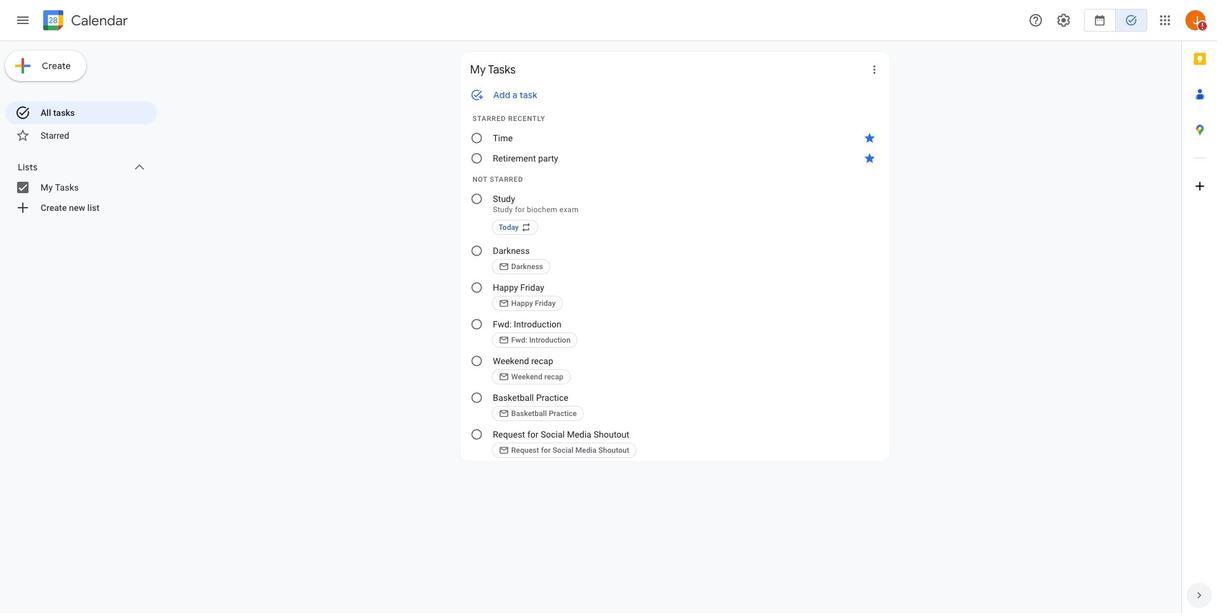 Task type: vqa. For each thing, say whether or not it's contained in the screenshot.
May 5 Element
no



Task type: describe. For each thing, give the bounding box(es) containing it.
heading inside calendar element
[[68, 13, 128, 28]]

settings menu image
[[1056, 13, 1072, 28]]

support menu image
[[1028, 13, 1044, 28]]

tasks sidebar image
[[15, 13, 30, 28]]



Task type: locate. For each thing, give the bounding box(es) containing it.
tab list
[[1183, 41, 1217, 578]]

calendar element
[[41, 8, 128, 36]]

heading
[[68, 13, 128, 28]]



